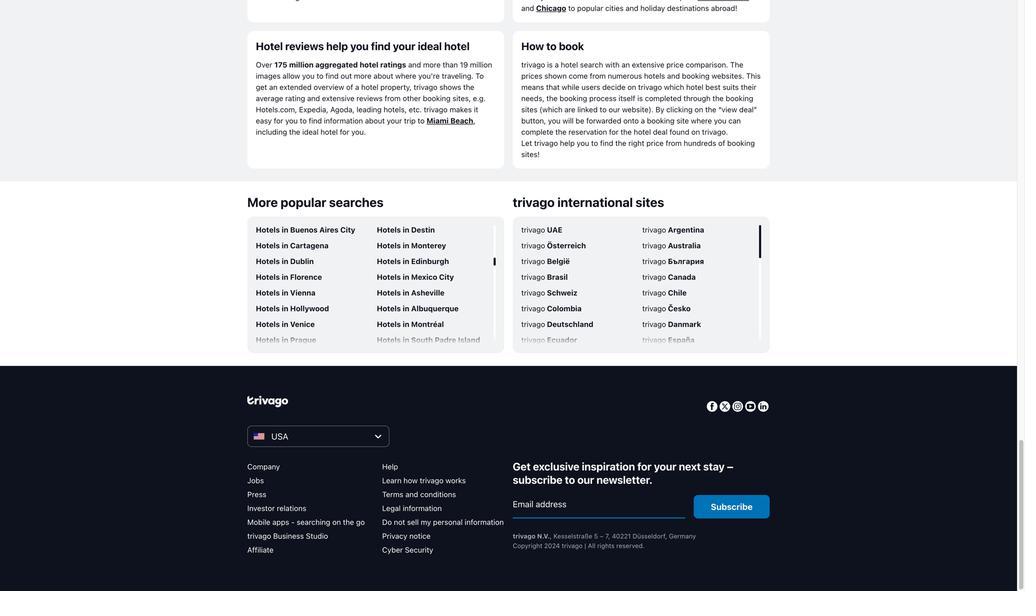 Task type: describe. For each thing, give the bounding box(es) containing it.
get
[[513, 460, 531, 473]]

hotels for hotels in edinburgh
[[377, 257, 401, 266]]

‏ for ‏ españa
[[667, 336, 667, 344]]

deal"
[[740, 105, 758, 114]]

trivago international sites element
[[522, 225, 760, 591]]

an inside "and more than 19 million images allow you to find out more about where you're traveling. to get an extended overview of a hotel property, trivago shows the average rating and extensive reviews from other booking sites, e.g. hotels.com, expedia, agoda, leading hotels, etc. trivago makes it easy for you to find information about your trip to"
[[269, 83, 278, 92]]

trivago for trivago ‏ българия
[[643, 257, 667, 266]]

and chicago to popular cities and holiday destinations abroad!
[[522, 4, 738, 13]]

by
[[656, 105, 665, 114]]

monterey
[[412, 241, 447, 250]]

in for mexico
[[403, 273, 410, 281]]

edinburgh
[[412, 257, 449, 266]]

trivago for trivago ‏ österreich
[[522, 241, 546, 250]]

hotels in cartagena link
[[256, 241, 373, 250]]

more
[[248, 195, 278, 210]]

‏ for ‏ australia
[[667, 241, 667, 250]]

site
[[677, 116, 690, 125]]

trivago up the miami
[[424, 105, 448, 114]]

1 vertical spatial city
[[440, 273, 454, 281]]

hotels for hotels in montréal
[[377, 320, 401, 329]]

trivago for trivago ‏ españa
[[643, 336, 667, 344]]

1 million from the left
[[289, 60, 314, 69]]

7,
[[606, 532, 611, 540]]

your inside "and more than 19 million images allow you to find out more about where you're traveling. to get an extended overview of a hotel property, trivago shows the average rating and extensive reviews from other booking sites, e.g. hotels.com, expedia, agoda, leading hotels, etc. trivago makes it easy for you to find information about your trip to"
[[387, 116, 402, 125]]

and left chicago link on the top right
[[522, 4, 535, 13]]

in for edinburgh
[[403, 257, 410, 266]]

subscribe
[[513, 474, 563, 486]]

reviews inside "and more than 19 million images allow you to find out more about where you're traveling. to get an extended overview of a hotel property, trivago shows the average rating and extensive reviews from other booking sites, e.g. hotels.com, expedia, agoda, leading hotels, etc. trivago makes it easy for you to find information about your trip to"
[[357, 94, 383, 103]]

trivago ‏ chile
[[643, 288, 687, 297]]

1 vertical spatial is
[[638, 94, 644, 103]]

which
[[665, 83, 685, 92]]

hundreds
[[684, 139, 717, 148]]

over 175 million aggregated hotel ratings
[[256, 60, 407, 69]]

hotels in florence link
[[256, 272, 373, 282]]

e.g.
[[473, 94, 486, 103]]

you up trivago.
[[715, 116, 727, 125]]

makes
[[450, 105, 472, 114]]

ratings
[[381, 60, 407, 69]]

– inside get exclusive inspiration for your next stay – subscribe to our newsletter.
[[728, 460, 734, 473]]

information inside "and more than 19 million images allow you to find out more about where you're traveling. to get an extended overview of a hotel property, trivago shows the average rating and extensive reviews from other booking sites, e.g. hotels.com, expedia, agoda, leading hotels, etc. trivago makes it easy for you to find information about your trip to"
[[324, 116, 363, 125]]

in for prague
[[282, 336, 289, 344]]

from inside "and more than 19 million images allow you to find out more about where you're traveling. to get an extended overview of a hotel property, trivago shows the average rating and extensive reviews from other booking sites, e.g. hotels.com, expedia, agoda, leading hotels, etc. trivago makes it easy for you to find information about your trip to"
[[385, 94, 401, 103]]

trivago.
[[703, 128, 729, 136]]

in for dublin
[[282, 257, 289, 266]]

trivago is a hotel search with an extensive price comparison. the prices shown come from numerous hotels and booking websites. this means that while users decide on trivago which hotel best suits their needs, the booking process itself is completed through the booking sites (which are linked to our website). by clicking on the "view deal" button, you will be forwarded onto a booking site where you can complete the reservation for the hotel deal found on trivago. let trivago help you to find the right price from hundreds of booking sites!
[[522, 60, 761, 159]]

average
[[256, 94, 283, 103]]

company jobs press investor relations mobile apps - searching on the go trivago business studio affiliate
[[248, 462, 365, 554]]

2 horizontal spatial from
[[666, 139, 682, 148]]

jobs
[[248, 476, 264, 485]]

in for venice
[[282, 320, 289, 329]]

hotels in vienna
[[256, 288, 316, 297]]

hotels for hotels in prague
[[256, 336, 280, 344]]

1 vertical spatial price
[[647, 139, 664, 148]]

2 horizontal spatial a
[[641, 116, 646, 125]]

0 vertical spatial a
[[555, 60, 559, 69]]

business
[[273, 532, 304, 540]]

to down reservation
[[592, 139, 599, 148]]

2024
[[545, 542, 560, 550]]

belgië
[[547, 257, 570, 266]]

in for south
[[403, 336, 410, 344]]

miami
[[427, 116, 449, 125]]

česko
[[669, 304, 691, 313]]

your inside get exclusive inspiration for your next stay – subscribe to our newsletter.
[[655, 460, 677, 473]]

extended
[[280, 83, 312, 92]]

hotels in vienna link
[[256, 288, 373, 297]]

chicago
[[537, 4, 567, 13]]

trivago ‏ česko
[[643, 304, 691, 313]]

cartagena
[[290, 241, 329, 250]]

trivago for trivago ‏ danmark
[[643, 320, 667, 329]]

extensive inside "and more than 19 million images allow you to find out more about where you're traveling. to get an extended overview of a hotel property, trivago shows the average rating and extensive reviews from other booking sites, e.g. hotels.com, expedia, agoda, leading hotels, etc. trivago makes it easy for you to find information about your trip to"
[[322, 94, 355, 103]]

trivago ‏ australia
[[643, 241, 701, 250]]

how
[[522, 40, 544, 52]]

hotels in albuquerque link
[[377, 304, 494, 313]]

to down process
[[600, 105, 607, 114]]

0 vertical spatial ideal
[[418, 40, 442, 52]]

trivago ‏ colombia
[[522, 304, 582, 313]]

to up overview on the top of the page
[[317, 71, 324, 80]]

българия
[[669, 257, 705, 266]]

the left right
[[616, 139, 627, 148]]

agoda,
[[331, 105, 355, 114]]

to right trip
[[418, 116, 425, 125]]

press link
[[248, 490, 267, 499]]

hotels.com,
[[256, 105, 297, 114]]

will
[[563, 116, 574, 125]]

hotels for hotels in mexico city
[[377, 273, 401, 281]]

trivago ‏ deutschland
[[522, 320, 594, 329]]

hotels in florence
[[256, 273, 322, 281]]

hotels in albuquerque
[[377, 304, 459, 313]]

extensive inside trivago is a hotel search with an extensive price comparison. the prices shown come from numerous hotels and booking websites. this means that while users decide on trivago which hotel best suits their needs, the booking process itself is completed through the booking sites (which are linked to our website). by clicking on the "view deal" button, you will be forwarded onto a booking site where you can complete the reservation for the hotel deal found on trivago. let trivago help you to find the right price from hundreds of booking sites!
[[632, 60, 665, 69]]

australia
[[669, 241, 701, 250]]

and up expedia,
[[307, 94, 320, 103]]

and right cities
[[626, 4, 639, 13]]

reservation
[[569, 128, 608, 136]]

for inside , including the ideal hotel for you.
[[340, 128, 350, 136]]

in for asheville
[[403, 288, 410, 297]]

chile
[[669, 288, 687, 297]]

privacy notice link
[[383, 532, 431, 540]]

it
[[474, 105, 479, 114]]

hotels for hotels in destin
[[377, 225, 401, 234]]

trivago for trivago ‏ belgië
[[522, 257, 546, 266]]

hotels in destin link
[[377, 225, 494, 234]]

hotels for hotels in asheville
[[377, 288, 401, 297]]

trivago ‏ brasil
[[522, 273, 568, 281]]

‏ for ‏ colombia
[[546, 304, 546, 313]]

relations
[[277, 504, 307, 513]]

shows
[[440, 83, 462, 92]]

trivago ‏ österreich
[[522, 241, 586, 250]]

find up ratings
[[371, 40, 391, 52]]

cities
[[606, 4, 624, 13]]

, inside trivago n.v. , kesselstraße 5 – 7, 40221 düsseldorf, germany copyright 2024 trivago | all rights reserved.
[[550, 532, 552, 540]]

you down (which
[[549, 116, 561, 125]]

booking down the while on the top of page
[[560, 94, 588, 103]]

searches
[[329, 195, 384, 210]]

the down best
[[713, 94, 724, 103]]

0 vertical spatial reviews
[[285, 40, 324, 52]]

hotels in mexico city
[[377, 273, 454, 281]]

trip
[[404, 116, 416, 125]]

help inside trivago is a hotel search with an extensive price comparison. the prices shown come from numerous hotels and booking websites. this means that while users decide on trivago which hotel best suits their needs, the booking process itself is completed through the booking sites (which are linked to our website). by clicking on the "view deal" button, you will be forwarded onto a booking site where you can complete the reservation for the hotel deal found on trivago. let trivago help you to find the right price from hundreds of booking sites!
[[560, 139, 575, 148]]

our inside get exclusive inspiration for your next stay – subscribe to our newsletter.
[[578, 474, 595, 486]]

help
[[383, 462, 398, 471]]

to right chicago link on the top right
[[569, 4, 576, 13]]

do
[[383, 518, 392, 527]]

in for vienna
[[282, 288, 289, 297]]

trivago ‏ danmark
[[643, 320, 702, 329]]

1 vertical spatial more
[[354, 71, 372, 80]]

ideal inside , including the ideal hotel for you.
[[303, 128, 319, 136]]

hotel inside , including the ideal hotel for you.
[[321, 128, 338, 136]]

a inside "and more than 19 million images allow you to find out more about where you're traveling. to get an extended overview of a hotel property, trivago shows the average rating and extensive reviews from other booking sites, e.g. hotels.com, expedia, agoda, leading hotels, etc. trivago makes it easy for you to find information about your trip to"
[[356, 83, 360, 92]]

0 vertical spatial your
[[393, 40, 416, 52]]

‏ for ‏ belgië
[[546, 257, 546, 266]]

you up aggregated on the left top of page
[[351, 40, 369, 52]]

hotels for hotels in buenos aires city
[[256, 225, 280, 234]]

‏ for ‏ deutschland
[[546, 320, 546, 329]]

legal information link
[[383, 504, 442, 513]]

where inside "and more than 19 million images allow you to find out more about where you're traveling. to get an extended overview of a hotel property, trivago shows the average rating and extensive reviews from other booking sites, e.g. hotels.com, expedia, agoda, leading hotels, etc. trivago makes it easy for you to find information about your trip to"
[[396, 71, 417, 80]]

jobs link
[[248, 476, 264, 485]]

mobile
[[248, 518, 271, 527]]

hotel up through
[[687, 83, 704, 92]]

the down onto
[[621, 128, 632, 136]]

trivago down "kesselstrasse"
[[562, 542, 583, 550]]

booking inside "and more than 19 million images allow you to find out more about where you're traveling. to get an extended overview of a hotel property, trivago shows the average rating and extensive reviews from other booking sites, e.g. hotels.com, expedia, agoda, leading hotels, etc. trivago makes it easy for you to find information about your trip to"
[[423, 94, 451, 103]]

the inside company jobs press investor relations mobile apps - searching on the go trivago business studio affiliate
[[343, 518, 354, 527]]

the inside , including the ideal hotel for you.
[[289, 128, 301, 136]]

aggregated
[[316, 60, 358, 69]]

find down over 175 million aggregated hotel ratings
[[326, 71, 339, 80]]

hotels for hotels in florence
[[256, 273, 280, 281]]

hotels in south padre island link
[[377, 335, 494, 345]]

trivago down complete
[[535, 139, 558, 148]]

buenos
[[290, 225, 318, 234]]

on up hundreds
[[692, 128, 701, 136]]

trivago for trivago ‏ schweiz
[[522, 288, 546, 297]]

‏ for ‏ danmark
[[667, 320, 667, 329]]

leading
[[357, 105, 382, 114]]

– inside trivago n.v. , kesselstraße 5 – 7, 40221 düsseldorf, germany copyright 2024 trivago | all rights reserved.
[[600, 532, 604, 540]]

privacy
[[383, 532, 408, 540]]

2 horizontal spatial information
[[465, 518, 504, 527]]

in for destin
[[403, 225, 410, 234]]

million inside "and more than 19 million images allow you to find out more about where you're traveling. to get an extended overview of a hotel property, trivago shows the average rating and extensive reviews from other booking sites, e.g. hotels.com, expedia, agoda, leading hotels, etc. trivago makes it easy for you to find information about your trip to"
[[470, 60, 493, 69]]

process
[[590, 94, 617, 103]]

-
[[291, 518, 295, 527]]

in for monterey
[[403, 241, 410, 250]]

booking up deal
[[648, 116, 675, 125]]

trivago for trivago ‏ australia
[[643, 241, 667, 250]]

hotels for hotels in cartagena
[[256, 241, 280, 250]]

0 vertical spatial about
[[374, 71, 394, 80]]

the down that
[[547, 94, 558, 103]]

1 vertical spatial information
[[403, 504, 442, 513]]

for inside get exclusive inspiration for your next stay – subscribe to our newsletter.
[[638, 460, 652, 473]]

of inside trivago is a hotel search with an extensive price comparison. the prices shown come from numerous hotels and booking websites. this means that while users decide on trivago which hotel best suits their needs, the booking process itself is completed through the booking sites (which are linked to our website). by clicking on the "view deal" button, you will be forwarded onto a booking site where you can complete the reservation for the hotel deal found on trivago. let trivago help you to find the right price from hundreds of booking sites!
[[719, 139, 726, 148]]

south
[[412, 336, 433, 344]]

, inside , including the ideal hotel for you.
[[474, 116, 476, 125]]

trivago for trivago ‏ argentina
[[643, 225, 667, 234]]

to down expedia,
[[300, 116, 307, 125]]

booking up deal"
[[726, 94, 754, 103]]

‏ for ‏ canada
[[667, 273, 667, 281]]

1 vertical spatial popular
[[281, 195, 327, 210]]

an inside trivago is a hotel search with an extensive price comparison. the prices shown come from numerous hotels and booking websites. this means that while users decide on trivago which hotel best suits their needs, the booking process itself is completed through the booking sites (which are linked to our website). by clicking on the "view deal" button, you will be forwarded onto a booking site where you can complete the reservation for the hotel deal found on trivago. let trivago help you to find the right price from hundreds of booking sites!
[[622, 60, 630, 69]]

onto
[[624, 116, 639, 125]]

trivago for trivago ‏ canada
[[643, 273, 667, 281]]

hotels in buenos aires city
[[256, 225, 356, 234]]

completed
[[646, 94, 682, 103]]

trivago ‏ uae
[[522, 225, 563, 234]]

trivago down hotels
[[639, 83, 663, 92]]

found
[[670, 128, 690, 136]]

hotels for hotels in albuquerque
[[377, 304, 401, 313]]

hotel up come
[[561, 60, 579, 69]]

shown
[[545, 71, 567, 80]]

searching
[[297, 518, 331, 527]]

hotels in asheville link
[[377, 288, 494, 297]]

to right how
[[547, 40, 557, 52]]

trivago for trivago ‏ brasil
[[522, 273, 546, 281]]

more popular searches
[[248, 195, 384, 210]]

5
[[595, 532, 599, 540]]



Task type: vqa. For each thing, say whether or not it's contained in the screenshot.
topmost information
yes



Task type: locate. For each thing, give the bounding box(es) containing it.
1 vertical spatial where
[[692, 116, 713, 125]]

on up the itself
[[628, 83, 637, 92]]

in for buenos
[[282, 225, 289, 234]]

means
[[522, 83, 545, 92]]

hotels for hotels in hollywood
[[256, 304, 280, 313]]

million
[[289, 60, 314, 69], [470, 60, 493, 69]]

legal
[[383, 504, 401, 513]]

international
[[558, 195, 633, 210]]

1 horizontal spatial is
[[638, 94, 644, 103]]

your down hotels,
[[387, 116, 402, 125]]

suits
[[723, 83, 739, 92]]

rights
[[598, 542, 615, 550]]

can
[[729, 116, 742, 125]]

trivago
[[522, 60, 546, 69], [414, 83, 438, 92], [639, 83, 663, 92], [424, 105, 448, 114], [535, 139, 558, 148], [513, 195, 555, 210], [522, 225, 546, 234], [643, 225, 667, 234], [522, 241, 546, 250], [643, 241, 667, 250], [522, 257, 546, 266], [643, 257, 667, 266], [522, 273, 546, 281], [643, 273, 667, 281], [522, 288, 546, 297], [643, 288, 667, 297], [522, 304, 546, 313], [643, 304, 667, 313], [522, 320, 546, 329], [643, 320, 667, 329], [522, 336, 546, 344], [643, 336, 667, 344], [420, 476, 444, 485], [248, 532, 271, 540], [513, 532, 536, 540], [562, 542, 583, 550]]

1 vertical spatial reviews
[[357, 94, 383, 103]]

hotels inside hotels in monterey link
[[377, 241, 401, 250]]

hotels
[[645, 71, 666, 80]]

out
[[341, 71, 352, 80]]

trivago international sites
[[513, 195, 665, 210]]

beach
[[451, 116, 474, 125]]

sell
[[408, 518, 419, 527]]

in for montréal
[[403, 320, 410, 329]]

affiliate link
[[248, 546, 274, 554]]

find down reservation
[[601, 139, 614, 148]]

in up 'hotels in monterey'
[[403, 225, 410, 234]]

1 horizontal spatial city
[[440, 273, 454, 281]]

trivago for trivago ‏ deutschland
[[522, 320, 546, 329]]

‏ for ‏ българия
[[667, 257, 667, 266]]

etc.
[[409, 105, 422, 114]]

in up hotels in florence
[[282, 257, 289, 266]]

0 vertical spatial where
[[396, 71, 417, 80]]

about down ratings
[[374, 71, 394, 80]]

, down it
[[474, 116, 476, 125]]

|
[[585, 542, 587, 550]]

‏ for ‏ chile
[[667, 288, 667, 297]]

hotels inside hotels in prague link
[[256, 336, 280, 344]]

for down hotels.com, at the top of the page
[[274, 116, 284, 125]]

get
[[256, 83, 267, 92]]

schweiz
[[547, 288, 578, 297]]

‏ left belgië
[[546, 257, 546, 266]]

Email address email field
[[513, 495, 686, 519]]

terms and conditions link
[[383, 490, 456, 499]]

holiday
[[641, 4, 666, 13]]

through
[[684, 94, 711, 103]]

about down "leading"
[[365, 116, 385, 125]]

1 vertical spatial from
[[385, 94, 401, 103]]

investor relations link
[[248, 504, 307, 513]]

in up the hotels in asheville
[[403, 273, 410, 281]]

you right allow
[[302, 71, 315, 80]]

the inside "and more than 19 million images allow you to find out more about where you're traveling. to get an extended overview of a hotel property, trivago shows the average rating and extensive reviews from other booking sites, e.g. hotels.com, expedia, agoda, leading hotels, etc. trivago makes it easy for you to find information about your trip to"
[[464, 83, 475, 92]]

0 horizontal spatial price
[[647, 139, 664, 148]]

notice
[[410, 532, 431, 540]]

comparison.
[[686, 60, 729, 69]]

trivago for trivago ‏ ecuador
[[522, 336, 546, 344]]

0 horizontal spatial ideal
[[303, 128, 319, 136]]

book
[[559, 40, 585, 52]]

ideal up "you're"
[[418, 40, 442, 52]]

‏ left chile
[[667, 288, 667, 297]]

1 vertical spatial help
[[560, 139, 575, 148]]

hotel down 'agoda,'
[[321, 128, 338, 136]]

hotels inside hotels in cartagena 'link'
[[256, 241, 280, 250]]

sites inside trivago is a hotel search with an extensive price comparison. the prices shown come from numerous hotels and booking websites. this means that while users decide on trivago which hotel best suits their needs, the booking process itself is completed through the booking sites (which are linked to our website). by clicking on the "view deal" button, you will be forwarded onto a booking site where you can complete the reservation for the hotel deal found on trivago. let trivago help you to find the right price from hundreds of booking sites!
[[522, 105, 538, 114]]

in down hotels in albuquerque
[[403, 320, 410, 329]]

booking down comparison.
[[683, 71, 710, 80]]

0 vertical spatial our
[[609, 105, 621, 114]]

hotels up hotels in florence
[[256, 257, 280, 266]]

brasil
[[547, 273, 568, 281]]

a up shown
[[555, 60, 559, 69]]

trivago for trivago ‏ chile
[[643, 288, 667, 297]]

, including the ideal hotel for you.
[[256, 116, 476, 136]]

you down hotels.com, at the top of the page
[[286, 116, 298, 125]]

‏ for ‏ česko
[[667, 304, 667, 313]]

0 vertical spatial ,
[[474, 116, 476, 125]]

trivago ‏ schweiz
[[522, 288, 578, 297]]

hollywood
[[290, 304, 329, 313]]

hotels in hollywood
[[256, 304, 329, 313]]

hotels inside hotels in edinburgh link
[[377, 257, 401, 266]]

hotels up 'hotels in monterey'
[[377, 225, 401, 234]]

hotels for hotels in south padre island
[[377, 336, 401, 344]]

more up "you're"
[[423, 60, 441, 69]]

trivago down "trivago ‏ chile" on the right of page
[[643, 304, 667, 313]]

clicking
[[667, 105, 693, 114]]

1 horizontal spatial an
[[622, 60, 630, 69]]

‏ left česko
[[667, 304, 667, 313]]

1 horizontal spatial extensive
[[632, 60, 665, 69]]

the down will
[[556, 128, 567, 136]]

hotels for hotels in vienna
[[256, 288, 280, 297]]

0 vertical spatial from
[[590, 71, 606, 80]]

other
[[403, 94, 421, 103]]

conditions
[[421, 490, 456, 499]]

‏ for ‏ uae
[[546, 225, 546, 234]]

deutschland
[[547, 320, 594, 329]]

2 million from the left
[[470, 60, 493, 69]]

0 horizontal spatial from
[[385, 94, 401, 103]]

popular
[[578, 4, 604, 13], [281, 195, 327, 210]]

than
[[443, 60, 458, 69]]

help up aggregated on the left top of page
[[327, 40, 348, 52]]

‏ for ‏ ecuador
[[546, 336, 546, 344]]

from down "search"
[[590, 71, 606, 80]]

go
[[356, 518, 365, 527]]

1 horizontal spatial sites
[[636, 195, 665, 210]]

2 vertical spatial your
[[655, 460, 677, 473]]

1 vertical spatial about
[[365, 116, 385, 125]]

1 horizontal spatial price
[[667, 60, 684, 69]]

‏ down trivago ‏ brasil
[[546, 288, 546, 297]]

0 horizontal spatial is
[[548, 60, 553, 69]]

hotels in cartagena
[[256, 241, 329, 250]]

how
[[404, 476, 418, 485]]

hotels inside hotels in south padre island link
[[377, 336, 401, 344]]

in down 'hotels in monterey'
[[403, 257, 410, 266]]

1 horizontal spatial reviews
[[357, 94, 383, 103]]

0 horizontal spatial information
[[324, 116, 363, 125]]

1 horizontal spatial –
[[728, 460, 734, 473]]

in inside 'link'
[[282, 241, 289, 250]]

hotels inside hotels in venice link
[[256, 320, 280, 329]]

this
[[747, 71, 761, 80]]

hotels inside hotels in hollywood link
[[256, 304, 280, 313]]

help
[[327, 40, 348, 52], [560, 139, 575, 148]]

hotels in buenos aires city link
[[256, 225, 373, 234]]

in up hotels in venice
[[282, 304, 289, 313]]

1 vertical spatial our
[[578, 474, 595, 486]]

price down deal
[[647, 139, 664, 148]]

your up ratings
[[393, 40, 416, 52]]

in up hotels in montréal
[[403, 304, 410, 313]]

that
[[547, 83, 560, 92]]

‏ down trivago ‏ česko
[[667, 320, 667, 329]]

1 vertical spatial sites
[[636, 195, 665, 210]]

0 vertical spatial price
[[667, 60, 684, 69]]

trivago down trivago ‏ brasil
[[522, 288, 546, 297]]

0 horizontal spatial more
[[354, 71, 372, 80]]

1 horizontal spatial information
[[403, 504, 442, 513]]

hotels in dublin
[[256, 257, 314, 266]]

find inside trivago is a hotel search with an extensive price comparison. the prices shown come from numerous hotels and booking websites. this means that while users decide on trivago which hotel best suits their needs, the booking process itself is completed through the booking sites (which are linked to our website). by clicking on the "view deal" button, you will be forwarded onto a booking site where you can complete the reservation for the hotel deal found on trivago. let trivago help you to find the right price from hundreds of booking sites!
[[601, 139, 614, 148]]

‏ for ‏ argentina
[[667, 225, 667, 234]]

1 horizontal spatial ,
[[550, 532, 552, 540]]

reviews up "leading"
[[357, 94, 383, 103]]

and up "you're"
[[409, 60, 421, 69]]

1 vertical spatial your
[[387, 116, 402, 125]]

our up forwarded on the right top of the page
[[609, 105, 621, 114]]

– right 5
[[600, 532, 604, 540]]

1 vertical spatial an
[[269, 83, 278, 92]]

more
[[423, 60, 441, 69], [354, 71, 372, 80]]

our down inspiration
[[578, 474, 595, 486]]

trivago up trivago ‏ ecuador
[[522, 320, 546, 329]]

0 horizontal spatial extensive
[[322, 94, 355, 103]]

‏ for ‏ schweiz
[[546, 288, 546, 297]]

1 horizontal spatial our
[[609, 105, 621, 114]]

trivago up conditions
[[420, 476, 444, 485]]

0 horizontal spatial city
[[341, 225, 356, 234]]

1 horizontal spatial a
[[555, 60, 559, 69]]

0 vertical spatial –
[[728, 460, 734, 473]]

‏ down trivago ‏ schweiz
[[546, 304, 546, 313]]

in for albuquerque
[[403, 304, 410, 313]]

in down hotels in destin
[[403, 241, 410, 250]]

on inside company jobs press investor relations mobile apps - searching on the go trivago business studio affiliate
[[333, 518, 341, 527]]

österreich
[[547, 241, 586, 250]]

2 vertical spatial a
[[641, 116, 646, 125]]

where inside trivago is a hotel search with an extensive price comparison. the prices shown come from numerous hotels and booking websites. this means that while users decide on trivago which hotel best suits their needs, the booking process itself is completed through the booking sites (which are linked to our website). by clicking on the "view deal" button, you will be forwarded onto a booking site where you can complete the reservation for the hotel deal found on trivago. let trivago help you to find the right price from hundreds of booking sites!
[[692, 116, 713, 125]]

trivago down "you're"
[[414, 83, 438, 92]]

0 vertical spatial an
[[622, 60, 630, 69]]

0 horizontal spatial of
[[347, 83, 353, 92]]

‏ for ‏ brasil
[[546, 273, 546, 281]]

of inside "and more than 19 million images allow you to find out more about where you're traveling. to get an extended overview of a hotel property, trivago shows the average rating and extensive reviews from other booking sites, e.g. hotels.com, expedia, agoda, leading hotels, etc. trivago makes it easy for you to find information about your trip to"
[[347, 83, 353, 92]]

trivago down trivago ‏ schweiz
[[522, 304, 546, 313]]

hotels in asheville
[[377, 288, 445, 297]]

hotels inside hotels in albuquerque link
[[377, 304, 401, 313]]

0 horizontal spatial ,
[[474, 116, 476, 125]]

websites.
[[712, 71, 745, 80]]

in down 'hotels in mexico city'
[[403, 288, 410, 297]]

2 vertical spatial from
[[666, 139, 682, 148]]

venice
[[290, 320, 315, 329]]

trivago left uae
[[522, 225, 546, 234]]

trivago up trivago ‏ brasil
[[522, 257, 546, 266]]

1 horizontal spatial of
[[719, 139, 726, 148]]

a up "leading"
[[356, 83, 360, 92]]

trivago for trivago n.v. , kesselstraße 5 – 7, 40221 düsseldorf, germany copyright 2024 trivago | all rights reserved.
[[513, 532, 536, 540]]

in down hotels in venice
[[282, 336, 289, 344]]

hotels,
[[384, 105, 407, 114]]

to inside get exclusive inspiration for your next stay – subscribe to our newsletter.
[[565, 474, 576, 486]]

forwarded
[[587, 116, 622, 125]]

trivago inside company jobs press investor relations mobile apps - searching on the go trivago business studio affiliate
[[248, 532, 271, 540]]

0 horizontal spatial help
[[327, 40, 348, 52]]

how to book
[[522, 40, 585, 52]]

0 horizontal spatial sites
[[522, 105, 538, 114]]

hotels inside hotels in florence link
[[256, 273, 280, 281]]

uae
[[547, 225, 563, 234]]

get exclusive inspiration for your next stay – subscribe to our newsletter.
[[513, 460, 734, 486]]

hotels in venice
[[256, 320, 315, 329]]

in inside "link"
[[403, 225, 410, 234]]

needs,
[[522, 94, 545, 103]]

trivago for trivago ‏ uae
[[522, 225, 546, 234]]

hotels for hotels in monterey
[[377, 241, 401, 250]]

miami beach
[[427, 116, 474, 125]]

0 horizontal spatial –
[[600, 532, 604, 540]]

all
[[588, 542, 596, 550]]

hotel inside "and more than 19 million images allow you to find out more about where you're traveling. to get an extended overview of a hotel property, trivago shows the average rating and extensive reviews from other booking sites, e.g. hotels.com, expedia, agoda, leading hotels, etc. trivago makes it easy for you to find information about your trip to"
[[362, 83, 379, 92]]

your
[[393, 40, 416, 52], [387, 116, 402, 125], [655, 460, 677, 473]]

city up the hotels in asheville link
[[440, 273, 454, 281]]

‏ left the ecuador
[[546, 336, 546, 344]]

sites,
[[453, 94, 471, 103]]

0 horizontal spatial reviews
[[285, 40, 324, 52]]

‏
[[546, 225, 546, 234], [667, 225, 667, 234], [546, 241, 546, 250], [667, 241, 667, 250], [546, 257, 546, 266], [667, 257, 667, 266], [546, 273, 546, 281], [667, 273, 667, 281], [546, 288, 546, 297], [667, 288, 667, 297], [546, 304, 546, 313], [667, 304, 667, 313], [546, 320, 546, 329], [667, 320, 667, 329], [546, 336, 546, 344], [667, 336, 667, 344]]

in
[[282, 225, 289, 234], [403, 225, 410, 234], [282, 241, 289, 250], [403, 241, 410, 250], [282, 257, 289, 266], [403, 257, 410, 266], [282, 273, 289, 281], [403, 273, 410, 281], [282, 288, 289, 297], [403, 288, 410, 297], [282, 304, 289, 313], [403, 304, 410, 313], [282, 320, 289, 329], [403, 320, 410, 329], [282, 336, 289, 344], [403, 336, 410, 344]]

vienna
[[290, 288, 316, 297]]

‏ up trivago ‏ ecuador
[[546, 320, 546, 329]]

1 vertical spatial ,
[[550, 532, 552, 540]]

prices
[[522, 71, 543, 80]]

from down found
[[666, 139, 682, 148]]

not
[[394, 518, 405, 527]]

you down reservation
[[577, 139, 590, 148]]

expedia,
[[299, 105, 329, 114]]

help link
[[383, 462, 398, 471]]

chicago link
[[537, 4, 567, 13]]

– right stay
[[728, 460, 734, 473]]

images
[[256, 71, 281, 80]]

0 vertical spatial is
[[548, 60, 553, 69]]

price up which
[[667, 60, 684, 69]]

numerous
[[608, 71, 643, 80]]

hotels for hotels in dublin
[[256, 257, 280, 266]]

0 vertical spatial information
[[324, 116, 363, 125]]

argentina
[[669, 225, 705, 234]]

hotel up the 'than' at top left
[[445, 40, 470, 52]]

hotels inside hotels in destin "link"
[[377, 225, 401, 234]]

hotels down hotels in florence
[[256, 288, 280, 297]]

1 horizontal spatial more
[[423, 60, 441, 69]]

1 vertical spatial of
[[719, 139, 726, 148]]

of down trivago.
[[719, 139, 726, 148]]

‏ for ‏ österreich
[[546, 241, 546, 250]]

hotels for hotels in venice
[[256, 320, 280, 329]]

where up trivago.
[[692, 116, 713, 125]]

0 horizontal spatial popular
[[281, 195, 327, 210]]

our inside trivago is a hotel search with an extensive price comparison. the prices shown come from numerous hotels and booking websites. this means that while users decide on trivago which hotel best suits their needs, the booking process itself is completed through the booking sites (which are linked to our website). by clicking on the "view deal" button, you will be forwarded onto a booking site where you can complete the reservation for the hotel deal found on trivago. let trivago help you to find the right price from hundreds of booking sites!
[[609, 105, 621, 114]]

0 horizontal spatial where
[[396, 71, 417, 80]]

40221
[[613, 532, 631, 540]]

booking down shows
[[423, 94, 451, 103]]

hotels inside the hotels in vienna link
[[256, 288, 280, 297]]

hotels down hotels in albuquerque
[[377, 320, 401, 329]]

for down forwarded on the right top of the page
[[610, 128, 619, 136]]

overview
[[314, 83, 345, 92]]

in for florence
[[282, 273, 289, 281]]

1 horizontal spatial help
[[560, 139, 575, 148]]

information down terms and conditions link at the bottom of the page
[[403, 504, 442, 513]]

0 horizontal spatial an
[[269, 83, 278, 92]]

hotel down hotel reviews help you find your ideal hotel
[[360, 60, 379, 69]]

0 horizontal spatial million
[[289, 60, 314, 69]]

1 horizontal spatial popular
[[578, 4, 604, 13]]

1 vertical spatial a
[[356, 83, 360, 92]]

1 horizontal spatial from
[[590, 71, 606, 80]]

and inside 'help learn how trivago works terms and conditions legal information do not sell my personal information privacy notice cyber security'
[[406, 490, 419, 499]]

on down through
[[695, 105, 704, 114]]

hotels up the hotels in asheville
[[377, 273, 401, 281]]

reserved.
[[617, 542, 645, 550]]

trivago up trivago ‏ australia
[[643, 225, 667, 234]]

hotels inside hotels in buenos aires city link
[[256, 225, 280, 234]]

hotels
[[256, 225, 280, 234], [377, 225, 401, 234], [256, 241, 280, 250], [377, 241, 401, 250], [256, 257, 280, 266], [377, 257, 401, 266], [256, 273, 280, 281], [377, 273, 401, 281], [256, 288, 280, 297], [377, 288, 401, 297], [256, 304, 280, 313], [377, 304, 401, 313], [256, 320, 280, 329], [377, 320, 401, 329], [256, 336, 280, 344], [377, 336, 401, 344]]

and inside trivago is a hotel search with an extensive price comparison. the prices shown come from numerous hotels and booking websites. this means that while users decide on trivago which hotel best suits their needs, the booking process itself is completed through the booking sites (which are linked to our website). by clicking on the "view deal" button, you will be forwarded onto a booking site where you can complete the reservation for the hotel deal found on trivago. let trivago help you to find the right price from hundreds of booking sites!
[[668, 71, 681, 80]]

city
[[341, 225, 356, 234], [440, 273, 454, 281]]

in down hotels in florence
[[282, 288, 289, 297]]

0 horizontal spatial a
[[356, 83, 360, 92]]

‏ up trivago ‏ australia
[[667, 225, 667, 234]]

trivago ‏ belgië
[[522, 257, 570, 266]]

trivago down trivago ‏ deutschland
[[522, 336, 546, 344]]

the left the "view on the top right of page
[[706, 105, 717, 114]]

hotels down 'hotels in mexico city'
[[377, 288, 401, 297]]

0 vertical spatial sites
[[522, 105, 538, 114]]

find down expedia,
[[309, 116, 322, 125]]

hotels inside hotels in montréal link
[[377, 320, 401, 329]]

trivago ‏ españa
[[643, 336, 695, 344]]

hotel reviews help you find your ideal hotel
[[256, 40, 470, 52]]

trivago down mobile
[[248, 532, 271, 540]]

0 vertical spatial extensive
[[632, 60, 665, 69]]

0 vertical spatial city
[[341, 225, 356, 234]]

for inside trivago is a hotel search with an extensive price comparison. the prices shown come from numerous hotels and booking websites. this means that while users decide on trivago which hotel best suits their needs, the booking process itself is completed through the booking sites (which are linked to our website). by clicking on the "view deal" button, you will be forwarded onto a booking site where you can complete the reservation for the hotel deal found on trivago. let trivago help you to find the right price from hundreds of booking sites!
[[610, 128, 619, 136]]

trivago for trivago international sites
[[513, 195, 555, 210]]

0 vertical spatial popular
[[578, 4, 604, 13]]

1 vertical spatial –
[[600, 532, 604, 540]]

hotels up hotels in dublin
[[256, 241, 280, 250]]

in for cartagena
[[282, 241, 289, 250]]

hotels inside the hotels in asheville link
[[377, 288, 401, 297]]

1 horizontal spatial ideal
[[418, 40, 442, 52]]

the right the including
[[289, 128, 301, 136]]

your left next
[[655, 460, 677, 473]]

booking down can
[[728, 139, 756, 148]]

españa
[[669, 336, 695, 344]]

hotels inside hotels in dublin link
[[256, 257, 280, 266]]

trivago up the 'trivago ‏ българия'
[[643, 241, 667, 250]]

1 horizontal spatial million
[[470, 60, 493, 69]]

trivago for trivago ‏ colombia
[[522, 304, 546, 313]]

more right out
[[354, 71, 372, 80]]

‏ left uae
[[546, 225, 546, 234]]

hotel
[[445, 40, 470, 52], [360, 60, 379, 69], [561, 60, 579, 69], [362, 83, 379, 92], [687, 83, 704, 92], [321, 128, 338, 136], [634, 128, 652, 136]]

itself
[[619, 94, 636, 103]]

come
[[569, 71, 588, 80]]

1 horizontal spatial where
[[692, 116, 713, 125]]

for inside "and more than 19 million images allow you to find out more about where you're traveling. to get an extended overview of a hotel property, trivago shows the average rating and extensive reviews from other booking sites, e.g. hotels.com, expedia, agoda, leading hotels, etc. trivago makes it easy for you to find information about your trip to"
[[274, 116, 284, 125]]

0 horizontal spatial our
[[578, 474, 595, 486]]

2 vertical spatial information
[[465, 518, 504, 527]]

1 vertical spatial ideal
[[303, 128, 319, 136]]

trivago up 'copyright' on the right
[[513, 532, 536, 540]]

trivago inside 'help learn how trivago works terms and conditions legal information do not sell my personal information privacy notice cyber security'
[[420, 476, 444, 485]]

in for hollywood
[[282, 304, 289, 313]]

1 vertical spatial extensive
[[322, 94, 355, 103]]

trivago for trivago is a hotel search with an extensive price comparison. the prices shown come from numerous hotels and booking websites. this means that while users decide on trivago which hotel best suits their needs, the booking process itself is completed through the booking sites (which are linked to our website). by clicking on the "view deal" button, you will be forwarded onto a booking site where you can complete the reservation for the hotel deal found on trivago. let trivago help you to find the right price from hundreds of booking sites!
[[522, 60, 546, 69]]

0 vertical spatial help
[[327, 40, 348, 52]]

‏ left españa
[[667, 336, 667, 344]]

trivago for trivago ‏ česko
[[643, 304, 667, 313]]

0 vertical spatial of
[[347, 83, 353, 92]]

‏ left canada at the right top of page
[[667, 273, 667, 281]]

the up sites,
[[464, 83, 475, 92]]

hotel up right
[[634, 128, 652, 136]]

linked
[[578, 105, 598, 114]]

hotels inside hotels in mexico city link
[[377, 273, 401, 281]]

our
[[609, 105, 621, 114], [578, 474, 595, 486]]

in left south
[[403, 336, 410, 344]]

0 vertical spatial more
[[423, 60, 441, 69]]



